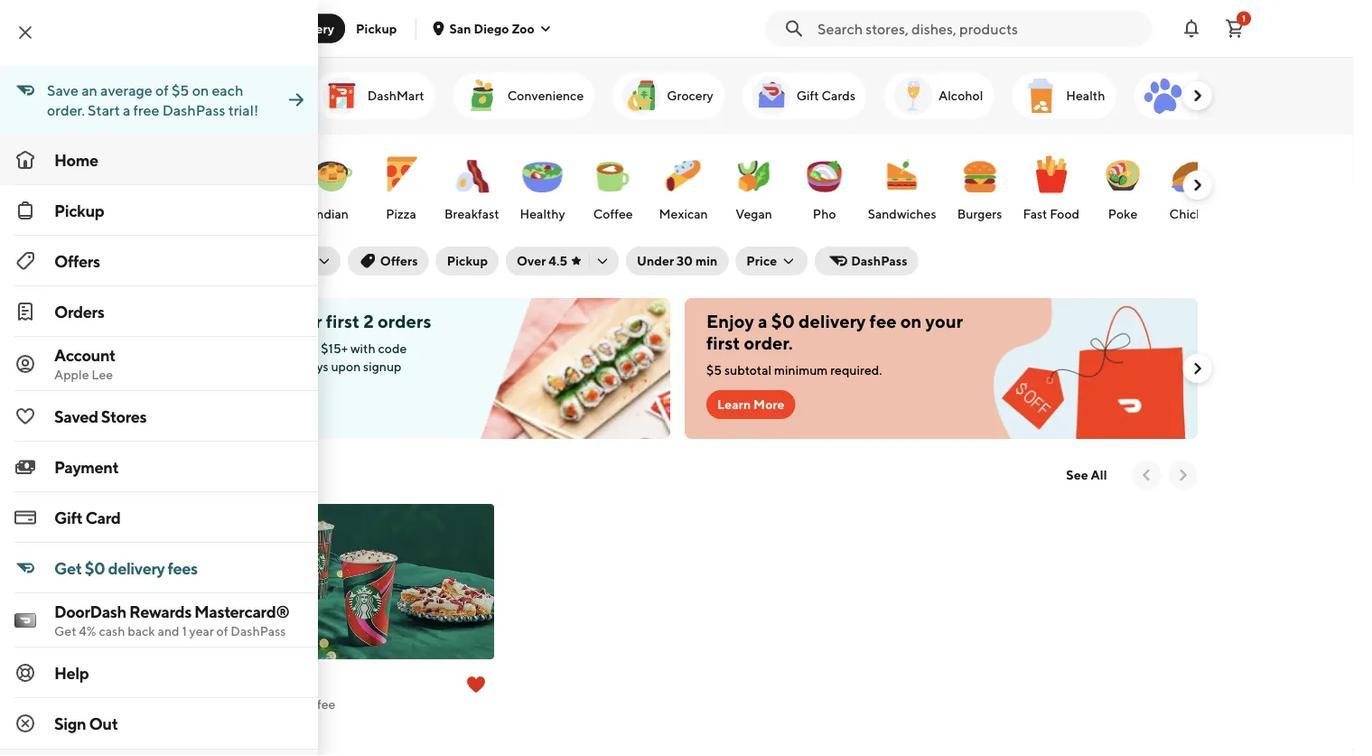 Task type: describe. For each thing, give the bounding box(es) containing it.
get $0 delivery fees link
[[0, 543, 318, 594]]

breakfast
[[444, 206, 499, 221]]

for
[[265, 359, 281, 374]]

$​0
[[250, 697, 266, 712]]

next button of carousel image
[[1189, 87, 1207, 105]]

0 vertical spatial pickup button
[[345, 14, 408, 43]]

price button
[[736, 247, 808, 276]]

1 horizontal spatial delivery
[[269, 697, 315, 712]]

1 horizontal spatial orders
[[377, 311, 431, 332]]

happy hour image
[[168, 74, 211, 117]]

san
[[449, 21, 471, 36]]

fee inside enjoy a $0 delivery fee on your first order. $5 subtotal minimum required.
[[869, 311, 896, 332]]

saved stores link
[[0, 391, 318, 442]]

mexican
[[659, 206, 708, 221]]

card
[[85, 508, 121, 527]]

click to remove this store from your saved list image
[[465, 674, 487, 696]]

0 horizontal spatial offers
[[54, 251, 100, 271]]

back
[[128, 624, 155, 639]]

45
[[284, 359, 299, 374]]

dashpass for average
[[162, 102, 225, 119]]

average
[[100, 82, 153, 99]]

4%
[[79, 624, 96, 639]]

gift card
[[54, 508, 121, 527]]

learn more button for up
[[178, 387, 267, 416]]

1 vertical spatial pickup button
[[436, 247, 499, 276]]

20
[[199, 697, 216, 712]]

0 horizontal spatial orders
[[282, 341, 318, 356]]

pizza
[[385, 206, 416, 221]]

health
[[1066, 88, 1105, 103]]

2 vertical spatial next button of carousel image
[[1174, 466, 1192, 484]]

over 4.5 button
[[506, 247, 619, 276]]

valid
[[235, 359, 262, 374]]

year
[[189, 624, 214, 639]]

help link
[[0, 648, 318, 698]]

poke
[[1108, 206, 1137, 221]]

code
[[378, 341, 406, 356]]

chicken
[[1169, 206, 1217, 221]]

all
[[1091, 468, 1107, 482]]

coffee
[[593, 206, 633, 221]]

vegan
[[735, 206, 772, 221]]

a inside enjoy a $0 delivery fee on your first order. $5 subtotal minimum required.
[[758, 311, 767, 332]]

1 items, open order cart image
[[1224, 18, 1246, 39]]

40deal,
[[178, 359, 233, 374]]

to
[[226, 341, 238, 356]]

1 inside button
[[1242, 13, 1246, 23]]

see all link
[[1056, 461, 1118, 490]]

grocery image
[[620, 74, 663, 117]]

under 30 min
[[637, 253, 718, 268]]

delivery
[[286, 21, 334, 36]]

and
[[158, 624, 179, 639]]

get $0 delivery fees
[[54, 558, 198, 578]]

out
[[89, 714, 118, 733]]

sign out
[[54, 714, 118, 733]]

on inside get 40% off your first 2 orders save up to $10 on orders $15+ with code 40deal, valid for 45 days upon signup
[[264, 341, 279, 356]]

enjoy
[[706, 311, 754, 332]]

orders link
[[0, 286, 318, 337]]

get 40% off your first 2 orders save up to $10 on orders $15+ with code 40deal, valid for 45 days upon signup
[[178, 311, 431, 374]]

1 inside doordash rewards mastercard® get 4% cash back and 1 year of dashpass
[[182, 624, 187, 639]]

account
[[54, 345, 116, 365]]

alcohol image
[[891, 74, 935, 117]]

first inside get 40% off your first 2 orders save up to $10 on orders $15+ with code 40deal, valid for 45 days upon signup
[[326, 311, 359, 332]]

start
[[88, 102, 120, 119]]

2
[[363, 311, 374, 332]]

payment link
[[0, 442, 318, 492]]

gift cards
[[796, 88, 855, 103]]

dashmart image
[[320, 74, 363, 117]]

happy
[[215, 88, 253, 103]]

1 vertical spatial fee
[[317, 697, 336, 712]]

0 vertical spatial pickup
[[356, 21, 397, 36]]

under 30 min button
[[626, 247, 729, 276]]

learn more for order.
[[717, 397, 784, 412]]

of inside doordash rewards mastercard® get 4% cash back and 1 year of dashpass
[[217, 624, 228, 639]]

subtotal
[[724, 363, 771, 378]]

learn for save
[[189, 393, 223, 408]]

saved stores
[[54, 407, 147, 426]]

close image
[[14, 22, 36, 43]]

see
[[1066, 468, 1089, 482]]

convenience link
[[453, 72, 594, 119]]

gift for gift card
[[54, 508, 83, 527]]

0 horizontal spatial min
[[218, 697, 239, 712]]

dashmart link
[[313, 72, 435, 119]]

learn for first
[[717, 397, 751, 412]]

learn more button for order.
[[706, 390, 795, 419]]

payment
[[54, 457, 119, 477]]

required.
[[830, 363, 882, 378]]

save inside the "save an average of $5 on each order. start a free dashpass trial!"
[[47, 82, 79, 99]]

order. inside the "save an average of $5 on each order. start a free dashpass trial!"
[[47, 102, 85, 119]]

$0 inside enjoy a $0 delivery fee on your first order. $5 subtotal minimum required.
[[771, 311, 795, 332]]

sign out link
[[0, 698, 318, 749]]

home
[[54, 150, 98, 169]]

1.5 mi • 20 min • $​0 delivery fee
[[157, 697, 336, 712]]

doordash rewards mastercard® get 4% cash back and 1 year of dashpass
[[54, 602, 290, 639]]

grocery link
[[612, 72, 724, 119]]

learn more for up
[[189, 393, 257, 408]]

burgers
[[957, 206, 1002, 221]]

up
[[209, 341, 224, 356]]

0 horizontal spatial pickup
[[54, 201, 104, 220]]

order. inside enjoy a $0 delivery fee on your first order. $5 subtotal minimum required.
[[744, 333, 793, 354]]

sign
[[54, 714, 86, 733]]

convenience
[[507, 88, 583, 103]]

offers button
[[348, 247, 429, 276]]

cash
[[99, 624, 125, 639]]

fees
[[168, 558, 198, 578]]

happy hour link
[[160, 72, 295, 119]]

with
[[350, 341, 375, 356]]

2 horizontal spatial pickup
[[447, 253, 488, 268]]

delivery button
[[275, 14, 345, 43]]



Task type: locate. For each thing, give the bounding box(es) containing it.
1 vertical spatial first
[[706, 333, 740, 354]]

save left an
[[47, 82, 79, 99]]

happy hour
[[215, 88, 284, 103]]

learn more down 'subtotal'
[[717, 397, 784, 412]]

0 vertical spatial gift
[[796, 88, 819, 103]]

gift cards image
[[749, 74, 793, 117]]

dashpass down sandwiches
[[851, 253, 908, 268]]

on down the dashpass button
[[900, 311, 922, 332]]

stores
[[101, 407, 147, 426]]

grocery
[[667, 88, 713, 103]]

orders
[[54, 302, 104, 321]]

learn down 'subtotal'
[[717, 397, 751, 412]]

0 vertical spatial 1
[[1242, 13, 1246, 23]]

learn more
[[189, 393, 257, 408], [717, 397, 784, 412]]

a inside the "save an average of $5 on each order. start a free dashpass trial!"
[[123, 102, 130, 119]]

• right mi
[[192, 697, 197, 712]]

on left each
[[192, 82, 209, 99]]

free
[[133, 102, 159, 119]]

0 vertical spatial order.
[[47, 102, 85, 119]]

1 horizontal spatial save
[[178, 341, 206, 356]]

your
[[284, 311, 322, 332], [925, 311, 963, 332]]

more for order.
[[753, 397, 784, 412]]

0 horizontal spatial order.
[[47, 102, 85, 119]]

pets image
[[1141, 74, 1184, 117]]

enjoy a $0 delivery fee on your first order. $5 subtotal minimum required.
[[706, 311, 963, 378]]

fast
[[1023, 206, 1047, 221]]

2 horizontal spatial on
[[900, 311, 922, 332]]

doordash
[[54, 602, 126, 621]]

0 horizontal spatial $5
[[172, 82, 189, 99]]

dashpass inside doordash rewards mastercard® get 4% cash back and 1 year of dashpass
[[231, 624, 286, 639]]

• left the $​0
[[242, 697, 247, 712]]

2 vertical spatial get
[[54, 624, 76, 639]]

gift for gift cards
[[796, 88, 819, 103]]

0 vertical spatial a
[[123, 102, 130, 119]]

get for $0
[[54, 558, 82, 578]]

0 horizontal spatial first
[[326, 311, 359, 332]]

min
[[696, 253, 718, 268], [218, 697, 239, 712]]

hour
[[255, 88, 284, 103]]

zoo
[[512, 21, 535, 36]]

over 4.5
[[517, 253, 568, 268]]

mastercard®
[[194, 602, 290, 621]]

0 horizontal spatial gift
[[54, 508, 83, 527]]

0 horizontal spatial more
[[226, 393, 257, 408]]

save
[[47, 82, 79, 99], [178, 341, 206, 356]]

min right 20 on the left bottom of page
[[218, 697, 239, 712]]

diego
[[474, 21, 509, 36]]

0 horizontal spatial learn
[[189, 393, 223, 408]]

1 horizontal spatial more
[[753, 397, 784, 412]]

4.5
[[549, 253, 568, 268]]

1 vertical spatial save
[[178, 341, 206, 356]]

on up for
[[264, 341, 279, 356]]

upon
[[331, 359, 360, 374]]

min right 30
[[696, 253, 718, 268]]

0 vertical spatial first
[[326, 311, 359, 332]]

signup
[[363, 359, 401, 374]]

fee right the $​0
[[317, 697, 336, 712]]

1 horizontal spatial your
[[925, 311, 963, 332]]

1 horizontal spatial learn more
[[717, 397, 784, 412]]

dashpass inside button
[[851, 253, 908, 268]]

2 vertical spatial pickup
[[447, 253, 488, 268]]

1 vertical spatial $5
[[706, 363, 722, 378]]

dashpass inside the "save an average of $5 on each order. start a free dashpass trial!"
[[162, 102, 225, 119]]

health link
[[1012, 72, 1116, 119]]

1 horizontal spatial $5
[[706, 363, 722, 378]]

1 vertical spatial order.
[[744, 333, 793, 354]]

0 vertical spatial of
[[155, 82, 169, 99]]

0 horizontal spatial learn more button
[[178, 387, 267, 416]]

1.5
[[157, 697, 173, 712]]

0 horizontal spatial delivery
[[108, 558, 165, 578]]

dashmart
[[367, 88, 424, 103]]

orders up 45
[[282, 341, 318, 356]]

fee up required.
[[869, 311, 896, 332]]

pets
[[1188, 88, 1214, 103]]

1 vertical spatial get
[[54, 558, 82, 578]]

your inside get 40% off your first 2 orders save up to $10 on orders $15+ with code 40deal, valid for 45 days upon signup
[[284, 311, 322, 332]]

your inside enjoy a $0 delivery fee on your first order. $5 subtotal minimum required.
[[925, 311, 963, 332]]

saved
[[54, 407, 98, 426]]

account apple lee
[[54, 345, 116, 382]]

notification bell image
[[1181, 18, 1203, 39]]

delivery inside enjoy a $0 delivery fee on your first order. $5 subtotal minimum required.
[[798, 311, 866, 332]]

0 horizontal spatial $0
[[85, 558, 105, 578]]

1.5 mi • 20 min • $​0 delivery fee link
[[157, 670, 494, 737]]

san diego zoo button
[[431, 21, 553, 36]]

cards
[[821, 88, 855, 103]]

0 horizontal spatial your
[[284, 311, 322, 332]]

get up up
[[178, 311, 211, 332]]

delivery left fees
[[108, 558, 165, 578]]

get inside doordash rewards mastercard® get 4% cash back and 1 year of dashpass
[[54, 624, 76, 639]]

0 vertical spatial on
[[192, 82, 209, 99]]

2 horizontal spatial dashpass
[[851, 253, 908, 268]]

gift cards link
[[742, 72, 866, 119]]

next button of carousel image
[[1189, 176, 1207, 194], [1189, 360, 1207, 378], [1174, 466, 1192, 484]]

0 vertical spatial min
[[696, 253, 718, 268]]

2 vertical spatial on
[[264, 341, 279, 356]]

0 vertical spatial save
[[47, 82, 79, 99]]

on inside enjoy a $0 delivery fee on your first order. $5 subtotal minimum required.
[[900, 311, 922, 332]]

pickup down breakfast
[[447, 253, 488, 268]]

0 horizontal spatial a
[[123, 102, 130, 119]]

1 right 'notification bell' icon
[[1242, 13, 1246, 23]]

dashpass down mastercard®
[[231, 624, 286, 639]]

save an average of $5 on each order. start a free dashpass trial!
[[47, 82, 259, 119]]

learn more down 40deal,
[[189, 393, 257, 408]]

order. up 'subtotal'
[[744, 333, 793, 354]]

0 vertical spatial orders
[[377, 311, 431, 332]]

off
[[257, 311, 281, 332]]

a left free
[[123, 102, 130, 119]]

1 horizontal spatial min
[[696, 253, 718, 268]]

1 horizontal spatial learn
[[717, 397, 751, 412]]

san diego zoo
[[449, 21, 535, 36]]

dashpass
[[162, 102, 225, 119], [851, 253, 908, 268], [231, 624, 286, 639]]

1 vertical spatial of
[[217, 624, 228, 639]]

more for up
[[226, 393, 257, 408]]

1 horizontal spatial first
[[706, 333, 740, 354]]

1 vertical spatial delivery
[[108, 558, 165, 578]]

healthy
[[520, 206, 565, 221]]

on for $5
[[192, 82, 209, 99]]

30
[[677, 253, 693, 268]]

save an average of $5 on each order. start a free dashpass trial! link
[[0, 65, 318, 135]]

1 vertical spatial a
[[758, 311, 767, 332]]

1 horizontal spatial learn more button
[[706, 390, 795, 419]]

0 horizontal spatial learn more
[[189, 393, 257, 408]]

2 • from the left
[[242, 697, 247, 712]]

get up the doordash
[[54, 558, 82, 578]]

trial!
[[228, 102, 259, 119]]

pets link
[[1134, 72, 1225, 119]]

1 horizontal spatial 1
[[1242, 13, 1246, 23]]

pickup button down breakfast
[[436, 247, 499, 276]]

gift left 'card'
[[54, 508, 83, 527]]

under
[[637, 253, 674, 268]]

first inside enjoy a $0 delivery fee on your first order. $5 subtotal minimum required.
[[706, 333, 740, 354]]

0 horizontal spatial pickup button
[[345, 14, 408, 43]]

of inside the "save an average of $5 on each order. start a free dashpass trial!"
[[155, 82, 169, 99]]

learn more button
[[178, 387, 267, 416], [706, 390, 795, 419]]

0 horizontal spatial 1
[[182, 624, 187, 639]]

0 vertical spatial fee
[[869, 311, 896, 332]]

health image
[[1019, 74, 1062, 117]]

2 your from the left
[[925, 311, 963, 332]]

delivery right the $​0
[[269, 697, 315, 712]]

learn down 40deal,
[[189, 393, 223, 408]]

$15+
[[321, 341, 348, 356]]

pickup right the "delivery"
[[356, 21, 397, 36]]

sandwiches
[[868, 206, 936, 221]]

offers inside button
[[380, 253, 418, 268]]

get inside get 40% off your first 2 orders save up to $10 on orders $15+ with code 40deal, valid for 45 days upon signup
[[178, 311, 211, 332]]

1 vertical spatial min
[[218, 697, 239, 712]]

a right enjoy
[[758, 311, 767, 332]]

1 vertical spatial pickup
[[54, 201, 104, 220]]

$10
[[241, 341, 262, 356]]

1
[[1242, 13, 1246, 23], [182, 624, 187, 639]]

offers down 'pizza'
[[380, 253, 418, 268]]

on for fee
[[900, 311, 922, 332]]

rewards
[[129, 602, 191, 621]]

0 vertical spatial $0
[[771, 311, 795, 332]]

gift left cards
[[796, 88, 819, 103]]

mi
[[175, 697, 189, 712]]

see all
[[1066, 468, 1107, 482]]

1 horizontal spatial pickup button
[[436, 247, 499, 276]]

0 vertical spatial next button of carousel image
[[1189, 176, 1207, 194]]

convenience image
[[460, 74, 503, 117]]

1 vertical spatial 1
[[182, 624, 187, 639]]

previous button of carousel image
[[1138, 466, 1156, 484]]

pickup button
[[345, 14, 408, 43], [436, 247, 499, 276]]

learn
[[189, 393, 223, 408], [717, 397, 751, 412]]

1 vertical spatial next button of carousel image
[[1189, 360, 1207, 378]]

price
[[747, 253, 777, 268]]

1 horizontal spatial order.
[[744, 333, 793, 354]]

$0 up minimum
[[771, 311, 795, 332]]

dashpass for mastercard®
[[231, 624, 286, 639]]

2 vertical spatial delivery
[[269, 697, 315, 712]]

0 vertical spatial dashpass
[[162, 102, 225, 119]]

1 vertical spatial orders
[[282, 341, 318, 356]]

1 horizontal spatial •
[[242, 697, 247, 712]]

1 horizontal spatial offers
[[380, 253, 418, 268]]

$0 up the doordash
[[85, 558, 105, 578]]

1 horizontal spatial dashpass
[[231, 624, 286, 639]]

1 horizontal spatial gift
[[796, 88, 819, 103]]

$5 inside enjoy a $0 delivery fee on your first order. $5 subtotal minimum required.
[[706, 363, 722, 378]]

of up free
[[155, 82, 169, 99]]

get for 40%
[[178, 311, 211, 332]]

on inside the "save an average of $5 on each order. start a free dashpass trial!"
[[192, 82, 209, 99]]

over
[[517, 253, 546, 268]]

pho
[[812, 206, 836, 221]]

1 horizontal spatial on
[[264, 341, 279, 356]]

orders up code
[[377, 311, 431, 332]]

1 vertical spatial dashpass
[[851, 253, 908, 268]]

offers
[[54, 251, 100, 271], [380, 253, 418, 268]]

0 horizontal spatial save
[[47, 82, 79, 99]]

1 vertical spatial $0
[[85, 558, 105, 578]]

1 button
[[1217, 10, 1253, 47]]

learn more button down 40deal,
[[178, 387, 267, 416]]

1 • from the left
[[192, 697, 197, 712]]

1 horizontal spatial fee
[[869, 311, 896, 332]]

delivery up required.
[[798, 311, 866, 332]]

$5 inside the "save an average of $5 on each order. start a free dashpass trial!"
[[172, 82, 189, 99]]

gift
[[796, 88, 819, 103], [54, 508, 83, 527]]

1 horizontal spatial pickup
[[356, 21, 397, 36]]

0 vertical spatial delivery
[[798, 311, 866, 332]]

dashpass down each
[[162, 102, 225, 119]]

0 horizontal spatial dashpass
[[162, 102, 225, 119]]

1 horizontal spatial a
[[758, 311, 767, 332]]

of right year
[[217, 624, 228, 639]]

save inside get 40% off your first 2 orders save up to $10 on orders $15+ with code 40deal, valid for 45 days upon signup
[[178, 341, 206, 356]]

0 vertical spatial get
[[178, 311, 211, 332]]

save up 40deal,
[[178, 341, 206, 356]]

home link
[[0, 135, 318, 185]]

a
[[123, 102, 130, 119], [758, 311, 767, 332]]

1 your from the left
[[284, 311, 322, 332]]

more down 'subtotal'
[[753, 397, 784, 412]]

0 horizontal spatial on
[[192, 82, 209, 99]]

get left 4% on the bottom left
[[54, 624, 76, 639]]

more down valid
[[226, 393, 257, 408]]

first down enjoy
[[706, 333, 740, 354]]

0 vertical spatial $5
[[172, 82, 189, 99]]

learn more button down 'subtotal'
[[706, 390, 795, 419]]

1 horizontal spatial $0
[[771, 311, 795, 332]]

save an average of $5 on each order. start a free dashpass trial! status
[[0, 65, 286, 135]]

1 vertical spatial gift
[[54, 508, 83, 527]]

1 right and
[[182, 624, 187, 639]]

help
[[54, 663, 89, 683]]

0 horizontal spatial fee
[[317, 697, 336, 712]]

offers up orders
[[54, 251, 100, 271]]

indian
[[312, 206, 348, 221]]

2 vertical spatial dashpass
[[231, 624, 286, 639]]

get
[[178, 311, 211, 332], [54, 558, 82, 578], [54, 624, 76, 639]]

0 horizontal spatial of
[[155, 82, 169, 99]]

first left 2
[[326, 311, 359, 332]]

pickup down home
[[54, 201, 104, 220]]

minimum
[[774, 363, 828, 378]]

2 horizontal spatial delivery
[[798, 311, 866, 332]]

min inside button
[[696, 253, 718, 268]]

fee
[[869, 311, 896, 332], [317, 697, 336, 712]]

1 vertical spatial on
[[900, 311, 922, 332]]

pickup button right the "delivery"
[[345, 14, 408, 43]]

0 horizontal spatial •
[[192, 697, 197, 712]]

order. down an
[[47, 102, 85, 119]]

of
[[155, 82, 169, 99], [217, 624, 228, 639]]

pickup link
[[0, 185, 318, 236]]

delivery
[[798, 311, 866, 332], [108, 558, 165, 578], [269, 697, 315, 712]]

1 horizontal spatial of
[[217, 624, 228, 639]]



Task type: vqa. For each thing, say whether or not it's contained in the screenshot.
Freshly to the bottom
no



